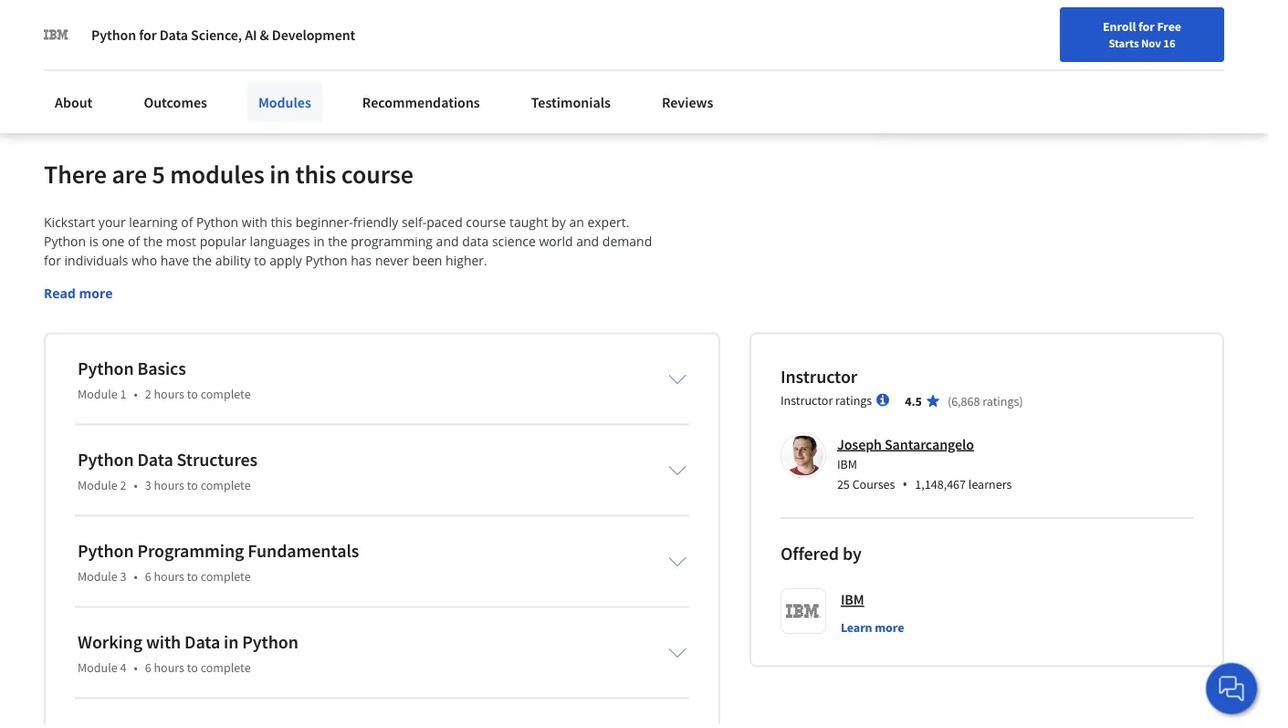 Task type: describe. For each thing, give the bounding box(es) containing it.
learners
[[969, 477, 1012, 493]]

(
[[948, 393, 952, 409]]

python inside working with data in python module 4 • 6 hours to complete
[[242, 631, 298, 654]]

• inside python basics module 1 • 2 hours to complete
[[134, 386, 138, 402]]

in inside add this credential to your linkedin profile, resume, or cv share it on social media and in your performance review
[[249, 44, 261, 62]]

outcomes link
[[133, 82, 218, 122]]

1 vertical spatial by
[[843, 543, 862, 566]]

review
[[376, 44, 417, 62]]

reviews
[[662, 93, 714, 111]]

hours inside python basics module 1 • 2 hours to complete
[[154, 386, 184, 402]]

and inside add this credential to your linkedin profile, resume, or cv share it on social media and in your performance review
[[223, 44, 246, 62]]

science
[[492, 232, 536, 250]]

hours inside python programming fundamentals module 3 • 6 hours to complete
[[154, 568, 184, 585]]

for for enroll
[[1139, 18, 1155, 35]]

6,868
[[952, 393, 980, 409]]

2 inside python data structures module 2 • 3 hours to complete
[[120, 477, 126, 493]]

instructor for instructor ratings
[[781, 392, 833, 409]]

social
[[143, 44, 179, 62]]

self-
[[402, 213, 427, 231]]

resume,
[[340, 22, 390, 41]]

modules
[[170, 158, 265, 190]]

with inside working with data in python module 4 • 6 hours to complete
[[146, 631, 181, 654]]

never
[[375, 252, 409, 269]]

joseph
[[837, 435, 882, 454]]

world
[[539, 232, 573, 250]]

• for fundamentals
[[134, 568, 138, 585]]

1 vertical spatial your
[[264, 44, 292, 62]]

4
[[120, 660, 126, 676]]

it
[[113, 44, 122, 62]]

working with data in python module 4 • 6 hours to complete
[[78, 631, 298, 676]]

cv
[[409, 22, 424, 41]]

on
[[125, 44, 140, 62]]

5
[[152, 158, 165, 190]]

working
[[78, 631, 142, 654]]

python data structures module 2 • 3 hours to complete
[[78, 448, 258, 493]]

this inside the kickstart your learning of python with this beginner-friendly self-paced course taught by an expert. python is one of the most popular languages in the programming and data science world and demand for individuals who have the ability to apply python has never been higher.
[[271, 213, 292, 231]]

ai
[[245, 26, 257, 44]]

1 horizontal spatial ratings
[[983, 393, 1019, 409]]

testimonials
[[531, 93, 611, 111]]

2 inside python basics module 1 • 2 hours to complete
[[145, 386, 151, 402]]

recommendations
[[362, 93, 480, 111]]

ability
[[215, 252, 251, 269]]

0 horizontal spatial the
[[143, 232, 163, 250]]

2 horizontal spatial the
[[328, 232, 347, 250]]

modules link
[[247, 82, 322, 122]]

module inside working with data in python module 4 • 6 hours to complete
[[78, 660, 117, 676]]

enroll
[[1103, 18, 1136, 35]]

basics
[[137, 357, 186, 380]]

an
[[569, 213, 584, 231]]

friendly
[[353, 213, 398, 231]]

)
[[1019, 393, 1023, 409]]

programming
[[137, 540, 244, 562]]

to inside python programming fundamentals module 3 • 6 hours to complete
[[187, 568, 198, 585]]

joseph santarcangelo image
[[783, 436, 824, 476]]

nov
[[1141, 36, 1161, 50]]

taught
[[509, 213, 548, 231]]

about
[[55, 93, 93, 111]]

complete inside python programming fundamentals module 3 • 6 hours to complete
[[201, 568, 251, 585]]

module inside python programming fundamentals module 3 • 6 hours to complete
[[78, 568, 117, 585]]

there
[[44, 158, 107, 190]]

3 inside python data structures module 2 • 3 hours to complete
[[145, 477, 151, 493]]

module inside python data structures module 2 • 3 hours to complete
[[78, 477, 117, 493]]

2 horizontal spatial and
[[576, 232, 599, 250]]

fundamentals
[[248, 540, 359, 562]]

by inside the kickstart your learning of python with this beginner-friendly self-paced course taught by an expert. python is one of the most popular languages in the programming and data science world and demand for individuals who have the ability to apply python has never been higher.
[[552, 213, 566, 231]]

joseph santarcangelo link
[[837, 435, 974, 454]]

hours inside working with data in python module 4 • 6 hours to complete
[[154, 660, 184, 676]]

add this credential to your linkedin profile, resume, or cv share it on social media and in your performance review
[[75, 22, 424, 62]]

0 vertical spatial of
[[181, 213, 193, 231]]

python programming fundamentals module 3 • 6 hours to complete
[[78, 540, 359, 585]]

learn more
[[841, 619, 904, 636]]

is
[[89, 232, 99, 250]]

profile,
[[294, 22, 338, 41]]

for for python
[[139, 26, 157, 44]]

1
[[120, 386, 126, 402]]

enroll for free starts nov 16
[[1103, 18, 1182, 50]]

data
[[462, 232, 489, 250]]

about link
[[44, 82, 104, 122]]

1 horizontal spatial and
[[436, 232, 459, 250]]

performance
[[295, 44, 373, 62]]

python inside python programming fundamentals module 3 • 6 hours to complete
[[78, 540, 134, 562]]

data for with
[[184, 631, 220, 654]]

apply
[[270, 252, 302, 269]]

higher.
[[446, 252, 487, 269]]

instructor ratings
[[781, 392, 872, 409]]

1 vertical spatial ibm
[[841, 591, 864, 609]]

chat with us image
[[1217, 675, 1246, 704]]

add
[[75, 22, 99, 41]]

read
[[44, 284, 76, 302]]

expert.
[[587, 213, 629, 231]]

has
[[351, 252, 372, 269]]

coursera image
[[22, 15, 138, 44]]

learning
[[129, 213, 178, 231]]

course inside the kickstart your learning of python with this beginner-friendly self-paced course taught by an expert. python is one of the most popular languages in the programming and data science world and demand for individuals who have the ability to apply python has never been higher.
[[466, 213, 506, 231]]

show notifications image
[[1056, 23, 1078, 45]]

linkedin
[[238, 22, 291, 41]]

popular
[[200, 232, 246, 250]]

development
[[272, 26, 355, 44]]

kickstart
[[44, 213, 95, 231]]

( 6,868 ratings )
[[948, 393, 1023, 409]]

0 vertical spatial your
[[208, 22, 235, 41]]

learn
[[841, 619, 872, 636]]



Task type: locate. For each thing, give the bounding box(es) containing it.
in inside the kickstart your learning of python with this beginner-friendly self-paced course taught by an expert. python is one of the most popular languages in the programming and data science world and demand for individuals who have the ability to apply python has never been higher.
[[314, 232, 325, 250]]

1 vertical spatial this
[[295, 158, 336, 190]]

media
[[182, 44, 220, 62]]

ibm link
[[841, 589, 864, 611]]

0 horizontal spatial for
[[44, 252, 61, 269]]

1 vertical spatial course
[[466, 213, 506, 231]]

to inside the kickstart your learning of python with this beginner-friendly self-paced course taught by an expert. python is one of the most popular languages in the programming and data science world and demand for individuals who have the ability to apply python has never been higher.
[[254, 252, 266, 269]]

to left apply
[[254, 252, 266, 269]]

1 horizontal spatial 2
[[145, 386, 151, 402]]

your
[[208, 22, 235, 41], [264, 44, 292, 62], [98, 213, 126, 231]]

course up "data"
[[466, 213, 506, 231]]

more inside learn more button
[[875, 619, 904, 636]]

and down paced
[[436, 232, 459, 250]]

3 up the working
[[120, 568, 126, 585]]

2 module from the top
[[78, 477, 117, 493]]

• right 1
[[134, 386, 138, 402]]

python inside python data structures module 2 • 3 hours to complete
[[78, 448, 134, 471]]

1 hours from the top
[[154, 386, 184, 402]]

data left structures
[[137, 448, 173, 471]]

16
[[1164, 36, 1176, 50]]

more for read more
[[79, 284, 113, 302]]

ibm image
[[44, 22, 69, 47]]

in down python programming fundamentals module 3 • 6 hours to complete
[[224, 631, 239, 654]]

0 horizontal spatial of
[[128, 232, 140, 250]]

2 vertical spatial this
[[271, 213, 292, 231]]

1 horizontal spatial more
[[875, 619, 904, 636]]

to inside python basics module 1 • 2 hours to complete
[[187, 386, 198, 402]]

1 horizontal spatial of
[[181, 213, 193, 231]]

hours right 4
[[154, 660, 184, 676]]

programming
[[351, 232, 433, 250]]

to right 4
[[187, 660, 198, 676]]

starts
[[1109, 36, 1139, 50]]

1 horizontal spatial your
[[208, 22, 235, 41]]

reviews link
[[651, 82, 724, 122]]

joseph santarcangelo ibm 25 courses • 1,148,467 learners
[[837, 435, 1012, 494]]

read more button
[[44, 283, 113, 303]]

complete inside python data structures module 2 • 3 hours to complete
[[201, 477, 251, 493]]

coursera career certificate image
[[879, 0, 1183, 118]]

• for structures
[[134, 477, 138, 493]]

2 instructor from the top
[[781, 392, 833, 409]]

hours down structures
[[154, 477, 184, 493]]

• for ibm
[[902, 475, 908, 494]]

with up languages
[[242, 213, 267, 231]]

more
[[79, 284, 113, 302], [875, 619, 904, 636]]

to up media
[[192, 22, 205, 41]]

python inside python basics module 1 • 2 hours to complete
[[78, 357, 134, 380]]

the down learning
[[143, 232, 163, 250]]

• inside joseph santarcangelo ibm 25 courses • 1,148,467 learners
[[902, 475, 908, 494]]

the
[[143, 232, 163, 250], [328, 232, 347, 250], [192, 252, 212, 269]]

data inside working with data in python module 4 • 6 hours to complete
[[184, 631, 220, 654]]

complete inside python basics module 1 • 2 hours to complete
[[201, 386, 251, 402]]

0 vertical spatial data
[[159, 26, 188, 44]]

2 horizontal spatial your
[[264, 44, 292, 62]]

one
[[102, 232, 125, 250]]

0 vertical spatial 3
[[145, 477, 151, 493]]

3 module from the top
[[78, 568, 117, 585]]

4 module from the top
[[78, 660, 117, 676]]

by
[[552, 213, 566, 231], [843, 543, 862, 566]]

• right 4
[[134, 660, 138, 676]]

this up languages
[[271, 213, 292, 231]]

this up it
[[102, 22, 125, 41]]

instructor for instructor
[[781, 365, 858, 388]]

3 hours from the top
[[154, 568, 184, 585]]

paced
[[427, 213, 463, 231]]

data
[[159, 26, 188, 44], [137, 448, 173, 471], [184, 631, 220, 654]]

in right modules
[[270, 158, 290, 190]]

of up "most"
[[181, 213, 193, 231]]

hours inside python data structures module 2 • 3 hours to complete
[[154, 477, 184, 493]]

your inside the kickstart your learning of python with this beginner-friendly self-paced course taught by an expert. python is one of the most popular languages in the programming and data science world and demand for individuals who have the ability to apply python has never been higher.
[[98, 213, 126, 231]]

1 horizontal spatial with
[[242, 213, 267, 231]]

to down structures
[[187, 477, 198, 493]]

0 vertical spatial instructor
[[781, 365, 858, 388]]

6 inside python programming fundamentals module 3 • 6 hours to complete
[[145, 568, 151, 585]]

have
[[160, 252, 189, 269]]

3
[[145, 477, 151, 493], [120, 568, 126, 585]]

ratings up joseph
[[836, 392, 872, 409]]

4.5
[[905, 393, 922, 409]]

hours
[[154, 386, 184, 402], [154, 477, 184, 493], [154, 568, 184, 585], [154, 660, 184, 676]]

and down python for data science, ai & development
[[223, 44, 246, 62]]

instructor up joseph santarcangelo icon
[[781, 392, 833, 409]]

this inside add this credential to your linkedin profile, resume, or cv share it on social media and in your performance review
[[102, 22, 125, 41]]

and down an
[[576, 232, 599, 250]]

ibm
[[837, 456, 857, 473], [841, 591, 864, 609]]

with inside the kickstart your learning of python with this beginner-friendly self-paced course taught by an expert. python is one of the most popular languages in the programming and data science world and demand for individuals who have the ability to apply python has never been higher.
[[242, 213, 267, 231]]

your up one
[[98, 213, 126, 231]]

offered
[[781, 543, 839, 566]]

6 right 4
[[145, 660, 151, 676]]

module inside python basics module 1 • 2 hours to complete
[[78, 386, 117, 402]]

3 inside python programming fundamentals module 3 • 6 hours to complete
[[120, 568, 126, 585]]

0 vertical spatial 2
[[145, 386, 151, 402]]

data for for
[[159, 26, 188, 44]]

• up 'programming'
[[134, 477, 138, 493]]

demand
[[602, 232, 652, 250]]

and
[[223, 44, 246, 62], [436, 232, 459, 250], [576, 232, 599, 250]]

are
[[112, 158, 147, 190]]

0 vertical spatial course
[[341, 158, 414, 190]]

data inside python data structures module 2 • 3 hours to complete
[[137, 448, 173, 471]]

• right courses
[[902, 475, 908, 494]]

0 horizontal spatial your
[[98, 213, 126, 231]]

for inside enroll for free starts nov 16
[[1139, 18, 1155, 35]]

santarcangelo
[[885, 435, 974, 454]]

structures
[[177, 448, 258, 471]]

who
[[132, 252, 157, 269]]

1 complete from the top
[[201, 386, 251, 402]]

hours down the basics
[[154, 386, 184, 402]]

to inside add this credential to your linkedin profile, resume, or cv share it on social media and in your performance review
[[192, 22, 205, 41]]

0 horizontal spatial by
[[552, 213, 566, 231]]

&
[[260, 26, 269, 44]]

4 hours from the top
[[154, 660, 184, 676]]

2 6 from the top
[[145, 660, 151, 676]]

hours down 'programming'
[[154, 568, 184, 585]]

credential
[[127, 22, 189, 41]]

3 up 'programming'
[[145, 477, 151, 493]]

courses
[[852, 477, 895, 493]]

0 horizontal spatial 3
[[120, 568, 126, 585]]

science,
[[191, 26, 242, 44]]

• inside python data structures module 2 • 3 hours to complete
[[134, 477, 138, 493]]

0 vertical spatial 6
[[145, 568, 151, 585]]

beginner-
[[296, 213, 353, 231]]

1 horizontal spatial by
[[843, 543, 862, 566]]

or
[[393, 22, 406, 41]]

your left ai
[[208, 22, 235, 41]]

for up read
[[44, 252, 61, 269]]

1 vertical spatial instructor
[[781, 392, 833, 409]]

with
[[242, 213, 267, 231], [146, 631, 181, 654]]

0 vertical spatial this
[[102, 22, 125, 41]]

the right have
[[192, 252, 212, 269]]

1 horizontal spatial course
[[466, 213, 506, 231]]

in
[[249, 44, 261, 62], [270, 158, 290, 190], [314, 232, 325, 250], [224, 631, 239, 654]]

0 horizontal spatial more
[[79, 284, 113, 302]]

modules
[[258, 93, 311, 111]]

• inside working with data in python module 4 • 6 hours to complete
[[134, 660, 138, 676]]

data down python programming fundamentals module 3 • 6 hours to complete
[[184, 631, 220, 654]]

in down ai
[[249, 44, 261, 62]]

testimonials link
[[520, 82, 622, 122]]

for up social
[[139, 26, 157, 44]]

3 complete from the top
[[201, 568, 251, 585]]

0 vertical spatial with
[[242, 213, 267, 231]]

your down the &
[[264, 44, 292, 62]]

more inside read more button
[[79, 284, 113, 302]]

python
[[91, 26, 136, 44], [196, 213, 238, 231], [44, 232, 86, 250], [305, 252, 347, 269], [78, 357, 134, 380], [78, 448, 134, 471], [78, 540, 134, 562], [242, 631, 298, 654]]

0 vertical spatial by
[[552, 213, 566, 231]]

6 inside working with data in python module 4 • 6 hours to complete
[[145, 660, 151, 676]]

0 vertical spatial ibm
[[837, 456, 857, 473]]

1 horizontal spatial this
[[271, 213, 292, 231]]

2 vertical spatial data
[[184, 631, 220, 654]]

of right one
[[128, 232, 140, 250]]

more down the individuals
[[79, 284, 113, 302]]

by right offered
[[843, 543, 862, 566]]

data up social
[[159, 26, 188, 44]]

0 horizontal spatial 2
[[120, 477, 126, 493]]

2
[[145, 386, 151, 402], [120, 477, 126, 493]]

0 horizontal spatial course
[[341, 158, 414, 190]]

menu item
[[919, 18, 1037, 78]]

to inside python data structures module 2 • 3 hours to complete
[[187, 477, 198, 493]]

1,148,467
[[915, 477, 966, 493]]

2 hours from the top
[[154, 477, 184, 493]]

languages
[[250, 232, 310, 250]]

ibm inside joseph santarcangelo ibm 25 courses • 1,148,467 learners
[[837, 456, 857, 473]]

2 horizontal spatial for
[[1139, 18, 1155, 35]]

1 6 from the top
[[145, 568, 151, 585]]

6 down 'programming'
[[145, 568, 151, 585]]

ibm up learn
[[841, 591, 864, 609]]

of
[[181, 213, 193, 231], [128, 232, 140, 250]]

learn more button
[[841, 619, 904, 637]]

• inside python programming fundamentals module 3 • 6 hours to complete
[[134, 568, 138, 585]]

ibm up "25"
[[837, 456, 857, 473]]

in down "beginner-"
[[314, 232, 325, 250]]

free
[[1157, 18, 1182, 35]]

0 horizontal spatial this
[[102, 22, 125, 41]]

python basics module 1 • 2 hours to complete
[[78, 357, 251, 402]]

1 vertical spatial data
[[137, 448, 173, 471]]

1 vertical spatial more
[[875, 619, 904, 636]]

to inside working with data in python module 4 • 6 hours to complete
[[187, 660, 198, 676]]

2 horizontal spatial this
[[295, 158, 336, 190]]

with right the working
[[146, 631, 181, 654]]

this
[[102, 22, 125, 41], [295, 158, 336, 190], [271, 213, 292, 231]]

in inside working with data in python module 4 • 6 hours to complete
[[224, 631, 239, 654]]

complete inside working with data in python module 4 • 6 hours to complete
[[201, 660, 251, 676]]

1 module from the top
[[78, 386, 117, 402]]

25
[[837, 477, 850, 493]]

course up friendly
[[341, 158, 414, 190]]

to right 1
[[187, 386, 198, 402]]

most
[[166, 232, 196, 250]]

offered by
[[781, 543, 862, 566]]

2 complete from the top
[[201, 477, 251, 493]]

read more
[[44, 284, 113, 302]]

1 vertical spatial 2
[[120, 477, 126, 493]]

1 horizontal spatial 3
[[145, 477, 151, 493]]

instructor up instructor ratings
[[781, 365, 858, 388]]

1 vertical spatial with
[[146, 631, 181, 654]]

for
[[1139, 18, 1155, 35], [139, 26, 157, 44], [44, 252, 61, 269]]

to
[[192, 22, 205, 41], [254, 252, 266, 269], [187, 386, 198, 402], [187, 477, 198, 493], [187, 568, 198, 585], [187, 660, 198, 676]]

the down "beginner-"
[[328, 232, 347, 250]]

more for learn more
[[875, 619, 904, 636]]

recommendations link
[[351, 82, 491, 122]]

outcomes
[[144, 93, 207, 111]]

1 vertical spatial of
[[128, 232, 140, 250]]

• down 'programming'
[[134, 568, 138, 585]]

python for data science, ai & development
[[91, 26, 355, 44]]

for up nov
[[1139, 18, 1155, 35]]

1 horizontal spatial the
[[192, 252, 212, 269]]

kickstart your learning of python with this beginner-friendly self-paced course taught by an expert. python is one of the most popular languages in the programming and data science world and demand for individuals who have the ability to apply python has never been higher.
[[44, 213, 655, 269]]

ratings
[[836, 392, 872, 409], [983, 393, 1019, 409]]

1 horizontal spatial for
[[139, 26, 157, 44]]

2 vertical spatial your
[[98, 213, 126, 231]]

for inside the kickstart your learning of python with this beginner-friendly self-paced course taught by an expert. python is one of the most popular languages in the programming and data science world and demand for individuals who have the ability to apply python has never been higher.
[[44, 252, 61, 269]]

1 vertical spatial 3
[[120, 568, 126, 585]]

1 vertical spatial 6
[[145, 660, 151, 676]]

individuals
[[64, 252, 128, 269]]

None search field
[[260, 11, 525, 48]]

there are 5 modules in this course
[[44, 158, 414, 190]]

more right learn
[[875, 619, 904, 636]]

share
[[75, 44, 110, 62]]

6
[[145, 568, 151, 585], [145, 660, 151, 676]]

1 instructor from the top
[[781, 365, 858, 388]]

0 vertical spatial more
[[79, 284, 113, 302]]

0 horizontal spatial and
[[223, 44, 246, 62]]

to down 'programming'
[[187, 568, 198, 585]]

0 horizontal spatial with
[[146, 631, 181, 654]]

0 horizontal spatial ratings
[[836, 392, 872, 409]]

this up "beginner-"
[[295, 158, 336, 190]]

4 complete from the top
[[201, 660, 251, 676]]

ratings right the 6,868
[[983, 393, 1019, 409]]

by left an
[[552, 213, 566, 231]]



Task type: vqa. For each thing, say whether or not it's contained in the screenshot.
Share
yes



